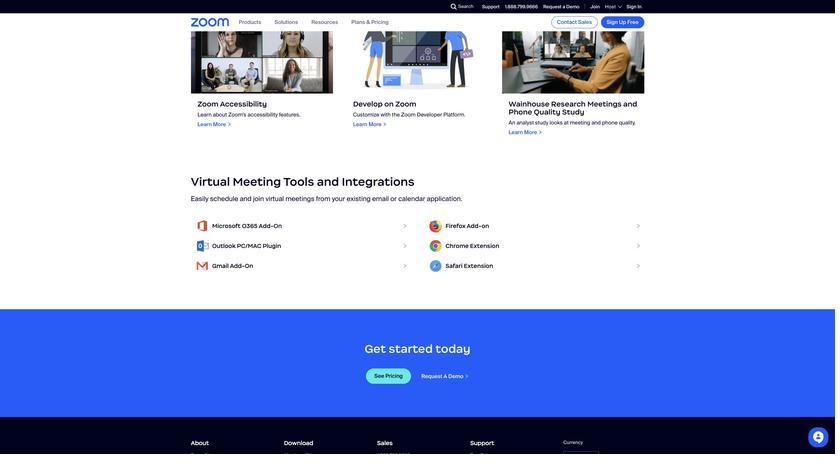 Task type: vqa. For each thing, say whether or not it's contained in the screenshot.
Contact
yes



Task type: locate. For each thing, give the bounding box(es) containing it.
meetings
[[588, 100, 622, 109]]

with
[[381, 111, 391, 118]]

accessibility
[[248, 111, 278, 118]]

support for the support link to the top
[[482, 4, 500, 10]]

main content containing virtual meeting tools and integrations
[[0, 0, 835, 418]]

accessibility
[[220, 100, 267, 109]]

and left phone
[[592, 119, 601, 126]]

up
[[619, 19, 626, 26]]

firefox add-on link
[[424, 217, 644, 237]]

phone
[[602, 119, 618, 126]]

0 vertical spatial sign
[[627, 4, 637, 10]]

sign left up
[[607, 19, 618, 26]]

add- right o365
[[259, 223, 274, 230]]

0 vertical spatial pricing
[[371, 19, 389, 26]]

looks
[[550, 119, 563, 126]]

1 horizontal spatial sales
[[578, 19, 592, 26]]

1 horizontal spatial on
[[274, 223, 282, 230]]

virtual
[[266, 195, 284, 204]]

support
[[482, 4, 500, 10], [470, 440, 494, 448]]

sales
[[578, 19, 592, 26], [377, 440, 393, 448]]

pricing right &
[[371, 19, 389, 26]]

1 vertical spatial sign
[[607, 19, 618, 26]]

extension for safari extension
[[464, 263, 493, 270]]

extension down chrome extension
[[464, 263, 493, 270]]

demo
[[567, 4, 580, 10], [449, 373, 464, 380]]

on up with
[[385, 100, 394, 109]]

woman working at computer image
[[502, 14, 644, 94]]

request a demo
[[543, 4, 580, 10]]

request
[[543, 4, 562, 10], [422, 373, 442, 380]]

outlook pc/mac plugin
[[212, 243, 281, 250]]

0 horizontal spatial more
[[213, 121, 226, 128]]

contact sales
[[557, 19, 592, 26]]

and left join
[[240, 195, 252, 204]]

your
[[332, 195, 345, 204]]

demo for request a demo
[[567, 4, 580, 10]]

0 vertical spatial on
[[385, 100, 394, 109]]

0 horizontal spatial request
[[422, 373, 442, 380]]

download link
[[284, 438, 365, 450]]

1 vertical spatial demo
[[449, 373, 464, 380]]

more inside wainhouse research meetings and phone quality study an analyst study looks at meeting and phone quality. learn more
[[524, 129, 537, 136]]

about
[[191, 440, 209, 448]]

sign for sign up free
[[607, 19, 618, 26]]

chrome
[[446, 243, 469, 250]]

0 horizontal spatial on
[[245, 263, 253, 270]]

currency
[[564, 440, 583, 446]]

integrations
[[342, 175, 415, 189]]

sales link
[[377, 438, 458, 450]]

1.888.799.9666 link
[[505, 4, 538, 10]]

more inside develop on zoom customize with the zoom developer platform. learn more
[[369, 121, 382, 128]]

extension up safari extension
[[470, 243, 500, 250]]

request a demo
[[422, 373, 464, 380]]

add- right gmail
[[230, 263, 245, 270]]

sign inside sign up free link
[[607, 19, 618, 26]]

virtual meeting tools and integrations
[[191, 175, 415, 189]]

resources
[[312, 19, 338, 26]]

request for request a demo
[[543, 4, 562, 10]]

add- for gmail add-on
[[230, 263, 245, 270]]

1 vertical spatial sales
[[377, 440, 393, 448]]

zoom accessibility learn about zoom's accessibility features. learn more
[[198, 100, 301, 128]]

schedule
[[210, 195, 238, 204]]

application.
[[427, 195, 463, 204]]

resources button
[[312, 19, 338, 26]]

learn
[[198, 111, 212, 118], [198, 121, 212, 128], [353, 121, 368, 128], [509, 129, 523, 136]]

study
[[535, 119, 549, 126]]

meeting
[[233, 175, 281, 189]]

demo inside main content
[[449, 373, 464, 380]]

and up quality.
[[624, 100, 637, 109]]

1 horizontal spatial demo
[[567, 4, 580, 10]]

0 vertical spatial request
[[543, 4, 562, 10]]

sales inside contact sales link
[[578, 19, 592, 26]]

1 horizontal spatial more
[[369, 121, 382, 128]]

2 horizontal spatial more
[[524, 129, 537, 136]]

add- right firefox in the right of the page
[[467, 223, 482, 230]]

see pricing
[[374, 373, 403, 380]]

a
[[444, 373, 447, 380]]

learn inside wainhouse research meetings and phone quality study an analyst study looks at meeting and phone quality. learn more
[[509, 129, 523, 136]]

0 horizontal spatial demo
[[449, 373, 464, 380]]

wainhouse research meetings and phone quality study an analyst study looks at meeting and phone quality. learn more
[[509, 100, 637, 136]]

on up plugin
[[274, 223, 282, 230]]

on up chrome extension
[[482, 223, 489, 230]]

phone
[[509, 108, 532, 117]]

more down the about
[[213, 121, 226, 128]]

about link
[[191, 438, 272, 450]]

1 horizontal spatial sign
[[627, 4, 637, 10]]

sign left in at the right top
[[627, 4, 637, 10]]

1 vertical spatial on
[[482, 223, 489, 230]]

today
[[436, 342, 471, 357]]

search image
[[451, 4, 457, 10]]

more
[[213, 121, 226, 128], [369, 121, 382, 128], [524, 129, 537, 136]]

1 vertical spatial extension
[[464, 263, 493, 270]]

more down customize
[[369, 121, 382, 128]]

0 vertical spatial sales
[[578, 19, 592, 26]]

pricing right see
[[386, 373, 403, 380]]

zoom up the
[[396, 100, 416, 109]]

1.888.799.9666
[[505, 4, 538, 10]]

study
[[562, 108, 585, 117]]

1 vertical spatial support
[[470, 440, 494, 448]]

firefox add-on
[[446, 223, 489, 230]]

0 horizontal spatial sales
[[377, 440, 393, 448]]

0 vertical spatial demo
[[567, 4, 580, 10]]

pricing
[[371, 19, 389, 26], [386, 373, 403, 380]]

existing
[[347, 195, 371, 204]]

0 horizontal spatial add-
[[230, 263, 245, 270]]

0 horizontal spatial sign
[[607, 19, 618, 26]]

join link
[[591, 4, 600, 10]]

calendar
[[398, 195, 425, 204]]

extension
[[470, 243, 500, 250], [464, 263, 493, 270]]

main content
[[0, 0, 835, 418]]

0 vertical spatial extension
[[470, 243, 500, 250]]

1 vertical spatial request
[[422, 373, 442, 380]]

zoom up the about
[[198, 100, 219, 109]]

microsoft 365 image
[[196, 220, 209, 233]]

more down analyst
[[524, 129, 537, 136]]

accessibility image
[[191, 14, 333, 94]]

learn inside develop on zoom customize with the zoom developer platform. learn more
[[353, 121, 368, 128]]

zoom
[[198, 100, 219, 109], [396, 100, 416, 109], [401, 111, 416, 118]]

0 horizontal spatial on
[[385, 100, 394, 109]]

request a demo link
[[543, 4, 580, 10]]

products button
[[239, 19, 261, 26]]

on
[[274, 223, 282, 230], [245, 263, 253, 270]]

1 horizontal spatial on
[[482, 223, 489, 230]]

products
[[239, 19, 261, 26]]

microsoft o365 add-on link
[[191, 217, 411, 237]]

1 horizontal spatial add-
[[259, 223, 274, 230]]

1 horizontal spatial request
[[543, 4, 562, 10]]

and
[[624, 100, 637, 109], [592, 119, 601, 126], [317, 175, 339, 189], [240, 195, 252, 204]]

meeting
[[570, 119, 590, 126]]

None search field
[[426, 1, 452, 12]]

see pricing link
[[366, 369, 411, 385]]

1 vertical spatial on
[[245, 263, 253, 270]]

2 horizontal spatial add-
[[467, 223, 482, 230]]

on down pc/mac
[[245, 263, 253, 270]]

add- for firefox add-on
[[467, 223, 482, 230]]

microsoft
[[212, 223, 241, 230]]

0 vertical spatial support
[[482, 4, 500, 10]]

virtual
[[191, 175, 230, 189]]

analyst
[[517, 119, 534, 126]]

0 vertical spatial on
[[274, 223, 282, 230]]

safari extension image
[[429, 260, 442, 273]]

sign
[[627, 4, 637, 10], [607, 19, 618, 26]]



Task type: describe. For each thing, give the bounding box(es) containing it.
sign up free link
[[601, 16, 644, 28]]

zoom logo image
[[191, 18, 229, 27]]

develop on zoom customize with the zoom developer platform. learn more
[[353, 100, 466, 128]]

gmail add-on
[[212, 263, 253, 270]]

zoom's
[[228, 111, 246, 118]]

solutions button
[[275, 19, 298, 26]]

outlook
[[212, 243, 236, 250]]

sign in
[[627, 4, 642, 10]]

microsoft o365 add-on
[[212, 223, 282, 230]]

0 vertical spatial support link
[[482, 4, 500, 10]]

develop
[[353, 100, 383, 109]]

zoom right the
[[401, 111, 416, 118]]

developers image
[[347, 14, 489, 94]]

support for the bottommost the support link
[[470, 440, 494, 448]]

request for request a demo
[[422, 373, 442, 380]]

download
[[284, 440, 313, 448]]

solutions
[[275, 19, 298, 26]]

search image
[[451, 4, 457, 10]]

developer
[[417, 111, 442, 118]]

chrome extension image
[[429, 240, 442, 253]]

quality.
[[619, 119, 636, 126]]

gmail add-on link
[[191, 257, 411, 277]]

safari extension
[[446, 263, 493, 270]]

1 vertical spatial pricing
[[386, 373, 403, 380]]

zoom inside zoom accessibility learn about zoom's accessibility features. learn more
[[198, 100, 219, 109]]

join
[[591, 4, 600, 10]]

chrome extension link
[[424, 237, 644, 257]]

plans & pricing
[[352, 19, 389, 26]]

safari
[[446, 263, 463, 270]]

at
[[564, 119, 569, 126]]

customize
[[353, 111, 380, 118]]

from
[[316, 195, 330, 204]]

o365
[[242, 223, 258, 230]]

outlook pc/mac plugin image
[[196, 240, 209, 253]]

more inside zoom accessibility learn about zoom's accessibility features. learn more
[[213, 121, 226, 128]]

plans
[[352, 19, 365, 26]]

tools
[[283, 175, 314, 189]]

quality
[[534, 108, 561, 117]]

easily
[[191, 195, 209, 204]]

or
[[391, 195, 397, 204]]

sign up free
[[607, 19, 639, 26]]

firefox add-on image
[[429, 220, 442, 233]]

pc/mac
[[237, 243, 261, 250]]

sign for sign in
[[627, 4, 637, 10]]

contact sales link
[[552, 16, 598, 28]]

free
[[628, 19, 639, 26]]

on inside develop on zoom customize with the zoom developer platform. learn more
[[385, 100, 394, 109]]

demo for request a demo
[[449, 373, 464, 380]]

join
[[253, 195, 264, 204]]

sign in link
[[627, 4, 642, 10]]

wainhouse
[[509, 100, 550, 109]]

research
[[551, 100, 586, 109]]

search
[[458, 3, 474, 9]]

outlook pc/mac plugin link
[[191, 237, 411, 257]]

get
[[365, 342, 386, 357]]

in
[[638, 4, 642, 10]]

extension for chrome extension
[[470, 243, 500, 250]]

1 vertical spatial support link
[[470, 438, 551, 450]]

plugin
[[263, 243, 281, 250]]

plans & pricing link
[[352, 19, 389, 26]]

easily schedule and join virtual meetings from your existing email or calendar application.
[[191, 195, 463, 204]]

email
[[372, 195, 389, 204]]

request a demo link
[[421, 373, 469, 380]]

chrome extension
[[446, 243, 500, 250]]

and up easily schedule and join virtual meetings from your existing email or calendar application. at the top
[[317, 175, 339, 189]]

gmail
[[212, 263, 229, 270]]

gmail add-on image
[[196, 260, 209, 273]]

host button
[[605, 4, 622, 10]]

sales inside sales link
[[377, 440, 393, 448]]

about
[[213, 111, 227, 118]]

started
[[389, 342, 433, 357]]

features.
[[279, 111, 301, 118]]

safari extension link
[[424, 257, 644, 277]]

see
[[374, 373, 384, 380]]

an
[[509, 119, 515, 126]]

the
[[392, 111, 400, 118]]

firefox
[[446, 223, 466, 230]]

&
[[366, 19, 370, 26]]

host
[[605, 4, 616, 10]]

platform.
[[444, 111, 466, 118]]



